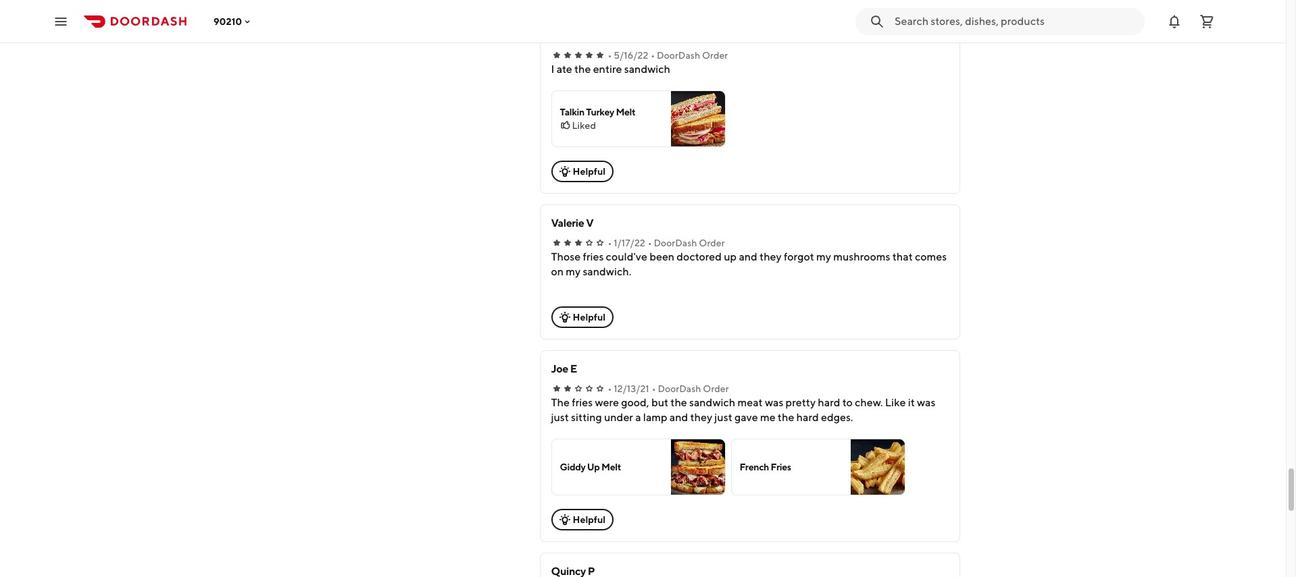 Task type: locate. For each thing, give the bounding box(es) containing it.
helpful button down liked
[[551, 161, 614, 182]]

90210
[[214, 16, 242, 27]]

• left 5/16/22
[[608, 50, 612, 61]]

Store search: begin typing to search for stores available on DoorDash text field
[[895, 14, 1137, 29]]

• right 1/17/22
[[648, 238, 652, 249]]

helpful button for e
[[551, 510, 614, 531]]

doordash right 1/17/22
[[654, 238, 697, 249]]

helpful button for u
[[551, 161, 614, 182]]

helpful button
[[551, 161, 614, 182], [551, 307, 614, 328], [551, 510, 614, 531]]

0 vertical spatial order
[[702, 50, 728, 61]]

melt inside button
[[601, 462, 621, 473]]

melt right up
[[601, 462, 621, 473]]

3 helpful from the top
[[573, 515, 606, 526]]

0 vertical spatial helpful
[[573, 166, 606, 177]]

1 helpful from the top
[[573, 166, 606, 177]]

0 vertical spatial helpful button
[[551, 161, 614, 182]]

doordash for valerie v
[[654, 238, 697, 249]]

•
[[608, 50, 612, 61], [651, 50, 655, 61], [608, 238, 612, 249], [648, 238, 652, 249], [608, 384, 612, 395], [652, 384, 656, 395]]

order for e
[[703, 384, 729, 395]]

1 helpful button from the top
[[551, 161, 614, 182]]

1 vertical spatial helpful
[[573, 312, 606, 323]]

valerie v
[[551, 217, 594, 230]]

helpful down liked
[[573, 166, 606, 177]]

1 vertical spatial doordash
[[654, 238, 697, 249]]

• 5/16/22 • doordash order
[[608, 50, 728, 61]]

2 vertical spatial helpful
[[573, 515, 606, 526]]

0 vertical spatial doordash
[[657, 50, 700, 61]]

1 vertical spatial helpful button
[[551, 307, 614, 328]]

helpful down giddy up melt
[[573, 515, 606, 526]]

2 helpful from the top
[[573, 312, 606, 323]]

order
[[702, 50, 728, 61], [699, 238, 725, 249], [703, 384, 729, 395]]

doordash right 5/16/22
[[657, 50, 700, 61]]

helpful button down giddy up melt
[[551, 510, 614, 531]]

melt right the turkey
[[616, 107, 635, 118]]

1 vertical spatial melt
[[601, 462, 621, 473]]

2 vertical spatial order
[[703, 384, 729, 395]]

1 vertical spatial order
[[699, 238, 725, 249]]

open menu image
[[53, 13, 69, 29]]

french
[[740, 462, 769, 473]]

90210 button
[[214, 16, 253, 27]]

2 vertical spatial helpful button
[[551, 510, 614, 531]]

giddy up melt image
[[671, 440, 725, 495]]

joe
[[551, 363, 568, 376]]

helpful
[[573, 166, 606, 177], [573, 312, 606, 323], [573, 515, 606, 526]]

doordash
[[657, 50, 700, 61], [654, 238, 697, 249], [658, 384, 701, 395]]

turkey
[[586, 107, 614, 118]]

joe e
[[551, 363, 577, 376]]

helpful up e
[[573, 312, 606, 323]]

fries
[[771, 462, 791, 473]]

talkin turkey melt image
[[671, 91, 725, 147]]

0 vertical spatial melt
[[616, 107, 635, 118]]

talkin turkey melt
[[560, 107, 635, 118]]

french fries
[[740, 462, 791, 473]]

• left 12/13/21
[[608, 384, 612, 395]]

doordash right 12/13/21
[[658, 384, 701, 395]]

melt
[[616, 107, 635, 118], [601, 462, 621, 473]]

2 vertical spatial doordash
[[658, 384, 701, 395]]

u
[[591, 29, 599, 42]]

giddy
[[560, 462, 585, 473]]

3 helpful button from the top
[[551, 510, 614, 531]]

• 12/13/21 • doordash order
[[608, 384, 729, 395]]

helpful button up e
[[551, 307, 614, 328]]



Task type: describe. For each thing, give the bounding box(es) containing it.
doordash for joe e
[[658, 384, 701, 395]]

• left 1/17/22
[[608, 238, 612, 249]]

• right 12/13/21
[[652, 384, 656, 395]]

zachary
[[551, 29, 589, 42]]

helpful for u
[[573, 166, 606, 177]]

e
[[570, 363, 577, 376]]

french fries image
[[850, 440, 905, 495]]

doordash for zachary u
[[657, 50, 700, 61]]

12/13/21
[[614, 384, 649, 395]]

talkin
[[560, 107, 584, 118]]

1/17/22
[[614, 238, 645, 249]]

up
[[587, 462, 600, 473]]

valerie
[[551, 217, 584, 230]]

5/16/22
[[614, 50, 648, 61]]

0 items, open order cart image
[[1199, 13, 1215, 29]]

melt for talkin turkey melt
[[616, 107, 635, 118]]

notification bell image
[[1166, 13, 1183, 29]]

french fries button
[[731, 439, 905, 496]]

2 helpful button from the top
[[551, 307, 614, 328]]

liked
[[572, 120, 596, 131]]

• right 5/16/22
[[651, 50, 655, 61]]

giddy up melt
[[560, 462, 621, 473]]

• 1/17/22 • doordash order
[[608, 238, 725, 249]]

helpful for e
[[573, 515, 606, 526]]

giddy up melt button
[[551, 439, 725, 496]]

order for v
[[699, 238, 725, 249]]

v
[[586, 217, 594, 230]]

order for u
[[702, 50, 728, 61]]

zachary u
[[551, 29, 599, 42]]

melt for giddy up melt
[[601, 462, 621, 473]]



Task type: vqa. For each thing, say whether or not it's contained in the screenshot.
the middle Order
yes



